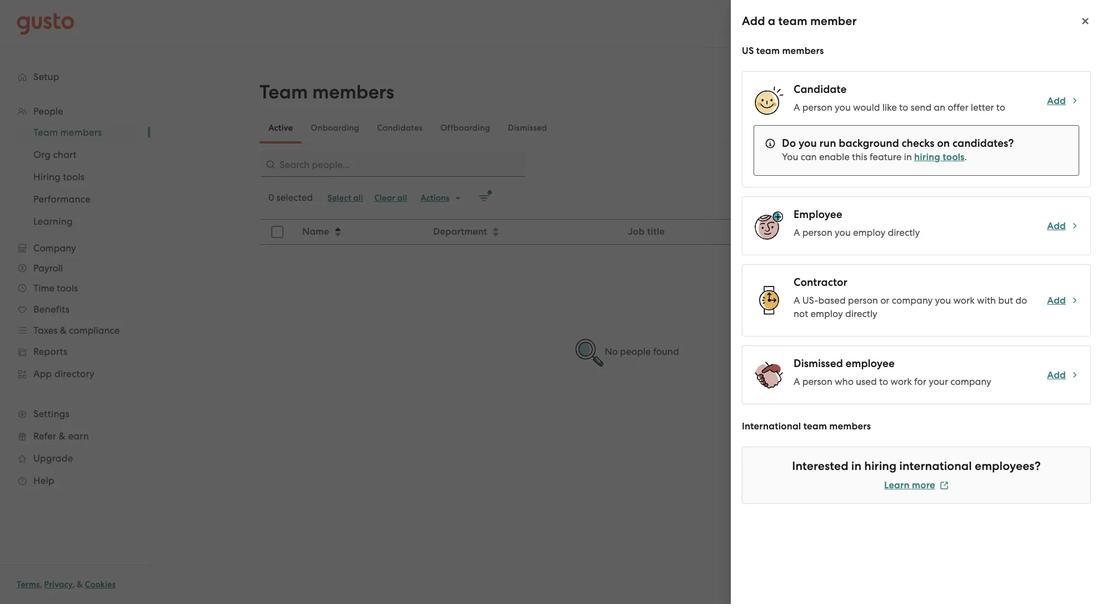 Task type: describe. For each thing, give the bounding box(es) containing it.
for
[[915, 376, 927, 387]]

a person you would like to send an offer letter to
[[794, 102, 1006, 113]]

privacy
[[44, 580, 72, 590]]

feature
[[870, 151, 902, 162]]

.
[[965, 151, 968, 162]]

team members tab list
[[260, 112, 994, 143]]

your
[[929, 376, 949, 387]]

do
[[1016, 295, 1028, 306]]

in inside you can enable this feature in hiring tools .
[[905, 151, 913, 162]]

employment type
[[749, 226, 827, 237]]

not
[[794, 308, 809, 319]]

0 selected
[[269, 192, 313, 203]]

more
[[913, 479, 936, 491]]

would
[[854, 102, 881, 113]]

employees?
[[976, 459, 1042, 473]]

terms , privacy , & cookies
[[17, 580, 116, 590]]

account menu element
[[888, 0, 1086, 47]]

checks
[[902, 137, 935, 150]]

tools
[[943, 151, 965, 163]]

member
[[811, 14, 857, 28]]

members for international team members
[[830, 420, 872, 432]]

no people found
[[605, 346, 680, 357]]

onboarding
[[311, 123, 360, 133]]

add button for dismissed employee
[[1048, 368, 1080, 382]]

hiring tools link
[[915, 151, 965, 163]]

add a team member
[[743, 14, 857, 28]]

do
[[783, 137, 797, 150]]

a person who used to work for your company
[[794, 376, 992, 387]]

active button
[[260, 115, 302, 141]]

international team members
[[743, 420, 872, 432]]

offboarding button
[[432, 115, 500, 141]]

but
[[999, 295, 1014, 306]]

candidates?
[[953, 137, 1015, 150]]

cookies button
[[85, 578, 116, 591]]

learn more link
[[885, 479, 949, 491]]

a for candidate
[[794, 102, 801, 113]]

name button
[[296, 220, 426, 244]]

dismissed for dismissed
[[508, 123, 547, 133]]

a for employee
[[794, 227, 801, 238]]

department button
[[427, 220, 621, 244]]

a
[[769, 14, 776, 28]]

you inside a us-based person or company you work with but do not employ directly
[[936, 295, 952, 306]]

you can enable this feature in hiring tools .
[[783, 151, 968, 163]]

1 vertical spatial in
[[852, 459, 862, 473]]

international
[[743, 420, 802, 432]]

hiring inside do you run background checks on candidates? alert
[[915, 151, 941, 163]]

0 vertical spatial team
[[779, 14, 808, 28]]

1 horizontal spatial to
[[900, 102, 909, 113]]

international
[[900, 459, 973, 473]]

0 horizontal spatial to
[[880, 376, 889, 387]]

2 , from the left
[[72, 580, 75, 590]]

0
[[269, 192, 274, 203]]

offboarding
[[441, 123, 491, 133]]

team
[[260, 81, 308, 103]]

department
[[434, 226, 487, 237]]

selected
[[277, 192, 313, 203]]

interested
[[793, 459, 849, 473]]

work inside a us-based person or company you work with but do not employ directly
[[954, 295, 976, 306]]

do you run background checks on candidates? alert
[[754, 125, 1080, 176]]

person inside a us-based person or company you work with but do not employ directly
[[849, 295, 879, 306]]

terms
[[17, 580, 40, 590]]

active
[[269, 123, 293, 133]]

home image
[[17, 13, 75, 35]]

person for dismissed employee
[[803, 376, 833, 387]]

letter
[[972, 102, 995, 113]]

employ inside a us-based person or company you work with but do not employ directly
[[811, 308, 844, 319]]

employment
[[749, 226, 805, 237]]

a for dismissed employee
[[794, 376, 801, 387]]

background
[[839, 137, 900, 150]]

a us-based person or company you work with but do not employ directly
[[794, 295, 1028, 319]]

clear all
[[375, 193, 408, 203]]

run
[[820, 137, 837, 150]]

dismissed button
[[500, 115, 556, 141]]

person for candidate
[[803, 102, 833, 113]]

team members
[[260, 81, 394, 103]]

team for international team members
[[804, 420, 828, 432]]

you right type
[[835, 227, 851, 238]]

like
[[883, 102, 898, 113]]

add for candidate
[[1048, 95, 1067, 107]]

add for employee
[[1048, 220, 1067, 232]]



Task type: locate. For each thing, give the bounding box(es) containing it.
dismissed for dismissed employee
[[794, 357, 844, 370]]

onboarding button
[[302, 115, 368, 141]]

a left us-
[[794, 295, 801, 306]]

1 vertical spatial hiring
[[865, 459, 897, 473]]

you
[[783, 151, 799, 162]]

select all
[[328, 193, 363, 203]]

add for dismissed employee
[[1048, 369, 1067, 381]]

0 horizontal spatial work
[[891, 376, 913, 387]]

members down add a team member
[[783, 45, 825, 57]]

with
[[978, 295, 997, 306]]

you left would
[[835, 102, 851, 113]]

1 horizontal spatial hiring
[[915, 151, 941, 163]]

team for us team members
[[757, 45, 780, 57]]

employ down based
[[811, 308, 844, 319]]

0 vertical spatial company
[[893, 295, 933, 306]]

people
[[621, 346, 651, 357]]

a up international team members at bottom
[[794, 376, 801, 387]]

company right your
[[951, 376, 992, 387]]

1 horizontal spatial ,
[[72, 580, 75, 590]]

3 add button from the top
[[1048, 294, 1080, 307]]

based
[[819, 295, 846, 306]]

to right like
[[900, 102, 909, 113]]

0 horizontal spatial employ
[[811, 308, 844, 319]]

4 add button from the top
[[1048, 368, 1080, 382]]

dismissed
[[508, 123, 547, 133], [794, 357, 844, 370]]

offer
[[948, 102, 969, 113]]

add button
[[1048, 94, 1080, 108], [1048, 219, 1080, 233], [1048, 294, 1080, 307], [1048, 368, 1080, 382]]

0 vertical spatial in
[[905, 151, 913, 162]]

us-
[[803, 295, 819, 306]]

1 horizontal spatial dismissed
[[794, 357, 844, 370]]

person left or at the right
[[849, 295, 879, 306]]

1 horizontal spatial work
[[954, 295, 976, 306]]

team right a
[[779, 14, 808, 28]]

dismissed inside add a team member drawer dialog
[[794, 357, 844, 370]]

1 horizontal spatial in
[[905, 151, 913, 162]]

you left with
[[936, 295, 952, 306]]

0 horizontal spatial all
[[354, 193, 363, 203]]

2 horizontal spatial members
[[830, 420, 872, 432]]

&
[[77, 580, 83, 590]]

,
[[40, 580, 42, 590], [72, 580, 75, 590]]

1 vertical spatial members
[[313, 81, 394, 103]]

company right or at the right
[[893, 295, 933, 306]]

person down employee
[[803, 227, 833, 238]]

2 add button from the top
[[1048, 219, 1080, 233]]

2 a from the top
[[794, 227, 801, 238]]

name
[[303, 226, 330, 237]]

0 vertical spatial work
[[954, 295, 976, 306]]

all right clear
[[398, 193, 408, 203]]

1 vertical spatial team
[[757, 45, 780, 57]]

2 vertical spatial team
[[804, 420, 828, 432]]

a for contractor
[[794, 295, 801, 306]]

all right select
[[354, 193, 363, 203]]

all
[[354, 193, 363, 203], [398, 193, 408, 203]]

can
[[801, 151, 817, 162]]

0 horizontal spatial directly
[[846, 308, 878, 319]]

dismissed inside dismissed button
[[508, 123, 547, 133]]

terms link
[[17, 580, 40, 590]]

1 a from the top
[[794, 102, 801, 113]]

0 horizontal spatial dismissed
[[508, 123, 547, 133]]

2 horizontal spatial to
[[997, 102, 1006, 113]]

employee
[[794, 208, 843, 221]]

send
[[911, 102, 932, 113]]

members down the who
[[830, 420, 872, 432]]

0 horizontal spatial hiring
[[865, 459, 897, 473]]

0 vertical spatial directly
[[888, 227, 921, 238]]

all for select all
[[354, 193, 363, 203]]

a person you employ directly
[[794, 227, 921, 238]]

team
[[779, 14, 808, 28], [757, 45, 780, 57], [804, 420, 828, 432]]

add button for employee
[[1048, 219, 1080, 233]]

1 horizontal spatial employ
[[854, 227, 886, 238]]

employ
[[854, 227, 886, 238], [811, 308, 844, 319]]

privacy link
[[44, 580, 72, 590]]

3 a from the top
[[794, 295, 801, 306]]

a left type
[[794, 227, 801, 238]]

4 a from the top
[[794, 376, 801, 387]]

work left with
[[954, 295, 976, 306]]

0 vertical spatial hiring
[[915, 151, 941, 163]]

you inside alert
[[799, 137, 818, 150]]

hiring
[[915, 151, 941, 163], [865, 459, 897, 473]]

add
[[743, 14, 766, 28], [1048, 95, 1067, 107], [1048, 220, 1067, 232], [1048, 295, 1067, 306], [1048, 369, 1067, 381]]

learn more
[[885, 479, 936, 491]]

2 all from the left
[[398, 193, 408, 203]]

0 horizontal spatial company
[[893, 295, 933, 306]]

a
[[794, 102, 801, 113], [794, 227, 801, 238], [794, 295, 801, 306], [794, 376, 801, 387]]

hiring down checks
[[915, 151, 941, 163]]

all inside button
[[398, 193, 408, 203]]

members for us team members
[[783, 45, 825, 57]]

cookies
[[85, 580, 116, 590]]

found
[[654, 346, 680, 357]]

1 vertical spatial employ
[[811, 308, 844, 319]]

, left &
[[72, 580, 75, 590]]

no
[[605, 346, 618, 357]]

2 vertical spatial members
[[830, 420, 872, 432]]

Select all rows on this page checkbox
[[265, 220, 290, 244]]

all inside button
[[354, 193, 363, 203]]

type
[[807, 226, 827, 237]]

used
[[857, 376, 878, 387]]

company
[[893, 295, 933, 306], [951, 376, 992, 387]]

select all button
[[322, 189, 369, 207]]

1 vertical spatial work
[[891, 376, 913, 387]]

candidates button
[[368, 115, 432, 141]]

1 all from the left
[[354, 193, 363, 203]]

in
[[905, 151, 913, 162], [852, 459, 862, 473]]

a inside a us-based person or company you work with but do not employ directly
[[794, 295, 801, 306]]

person
[[803, 102, 833, 113], [803, 227, 833, 238], [849, 295, 879, 306], [803, 376, 833, 387]]

work left for in the bottom right of the page
[[891, 376, 913, 387]]

1 horizontal spatial members
[[783, 45, 825, 57]]

opens in a new tab image
[[940, 481, 949, 490]]

to right used
[[880, 376, 889, 387]]

team right us
[[757, 45, 780, 57]]

1 vertical spatial dismissed
[[794, 357, 844, 370]]

hiring up the "learn"
[[865, 459, 897, 473]]

add for contractor
[[1048, 295, 1067, 306]]

this
[[853, 151, 868, 162]]

1 vertical spatial company
[[951, 376, 992, 387]]

an
[[935, 102, 946, 113]]

on
[[938, 137, 951, 150]]

0 horizontal spatial in
[[852, 459, 862, 473]]

directly inside a us-based person or company you work with but do not employ directly
[[846, 308, 878, 319]]

candidate
[[794, 83, 847, 96]]

add button for candidate
[[1048, 94, 1080, 108]]

members up onboarding button
[[313, 81, 394, 103]]

select
[[328, 193, 352, 203]]

enable
[[820, 151, 850, 162]]

team up the interested
[[804, 420, 828, 432]]

0 vertical spatial members
[[783, 45, 825, 57]]

you
[[835, 102, 851, 113], [799, 137, 818, 150], [835, 227, 851, 238], [936, 295, 952, 306]]

in right the interested
[[852, 459, 862, 473]]

employment type button
[[743, 220, 993, 244]]

0 horizontal spatial ,
[[40, 580, 42, 590]]

add button for contractor
[[1048, 294, 1080, 307]]

company inside a us-based person or company you work with but do not employ directly
[[893, 295, 933, 306]]

candidates
[[377, 123, 423, 133]]

dismissed employee
[[794, 357, 895, 370]]

clear all button
[[369, 189, 413, 207]]

1 vertical spatial directly
[[846, 308, 878, 319]]

1 horizontal spatial all
[[398, 193, 408, 203]]

person for employee
[[803, 227, 833, 238]]

work
[[954, 295, 976, 306], [891, 376, 913, 387]]

in down do you run background checks on candidates?
[[905, 151, 913, 162]]

all for clear all
[[398, 193, 408, 203]]

0 selected status
[[269, 192, 313, 203]]

clear
[[375, 193, 396, 203]]

us
[[743, 45, 755, 57]]

1 horizontal spatial company
[[951, 376, 992, 387]]

0 horizontal spatial members
[[313, 81, 394, 103]]

interested in hiring international employees?
[[793, 459, 1042, 473]]

you up can
[[799, 137, 818, 150]]

learn
[[885, 479, 910, 491]]

to right 'letter'
[[997, 102, 1006, 113]]

, left the privacy in the bottom of the page
[[40, 580, 42, 590]]

contractor
[[794, 276, 848, 289]]

or
[[881, 295, 890, 306]]

0 vertical spatial dismissed
[[508, 123, 547, 133]]

new notifications image
[[479, 192, 490, 204], [479, 192, 490, 204]]

add a team member drawer dialog
[[731, 0, 1103, 604]]

1 add button from the top
[[1048, 94, 1080, 108]]

person left the who
[[803, 376, 833, 387]]

employ right type
[[854, 227, 886, 238]]

0 vertical spatial employ
[[854, 227, 886, 238]]

1 , from the left
[[40, 580, 42, 590]]

us team members
[[743, 45, 825, 57]]

person down candidate
[[803, 102, 833, 113]]

who
[[835, 376, 854, 387]]

1 horizontal spatial directly
[[888, 227, 921, 238]]

members
[[783, 45, 825, 57], [313, 81, 394, 103], [830, 420, 872, 432]]

a down candidate
[[794, 102, 801, 113]]

Search people... field
[[260, 152, 527, 177]]

to
[[900, 102, 909, 113], [997, 102, 1006, 113], [880, 376, 889, 387]]

do you run background checks on candidates?
[[783, 137, 1015, 150]]

employee
[[846, 357, 895, 370]]



Task type: vqa. For each thing, say whether or not it's contained in the screenshot.
topmost Apple
no



